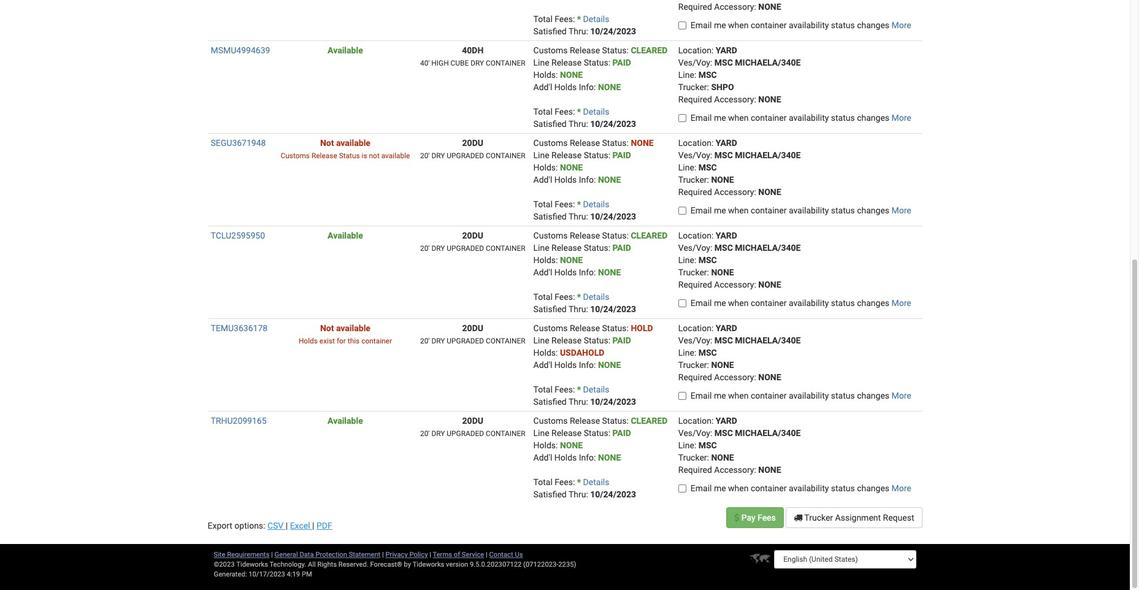 Task type: locate. For each thing, give the bounding box(es) containing it.
available up this
[[336, 323, 371, 333]]

customs
[[534, 45, 568, 55], [534, 138, 568, 148], [281, 152, 310, 160], [534, 231, 568, 241], [534, 323, 568, 333], [534, 416, 568, 426]]

10/24/2023 for temu3636178
[[591, 397, 636, 407]]

holds for trhu2099165
[[555, 453, 577, 463]]

3 10/24/2023 from the top
[[591, 212, 636, 222]]

info:
[[579, 82, 596, 92], [579, 175, 596, 185], [579, 268, 596, 277], [579, 360, 596, 370], [579, 453, 596, 463]]

20du for segu3671948
[[462, 138, 484, 148]]

details for tclu2595950
[[583, 292, 610, 302]]

2 changes from the top
[[857, 113, 890, 123]]

availability for temu3636178
[[789, 391, 829, 401]]

ves/voy: inside location : yard ves/voy: msc michaela/340e line: msc trucker: shpo required accessory : none
[[679, 58, 713, 68]]

add'l for tclu2595950
[[534, 268, 552, 277]]

6 me from the top
[[714, 484, 726, 493]]

1 line: from the top
[[679, 70, 697, 80]]

6 * from the top
[[577, 477, 581, 487]]

none
[[759, 2, 782, 12], [560, 70, 583, 80], [598, 82, 621, 92], [759, 95, 782, 104], [631, 138, 654, 148], [560, 163, 583, 172], [598, 175, 621, 185], [711, 175, 734, 185], [759, 187, 782, 197], [560, 255, 583, 265], [598, 268, 621, 277], [711, 268, 734, 277], [759, 280, 782, 290], [598, 360, 621, 370], [711, 360, 734, 370], [759, 372, 782, 382], [560, 441, 583, 450], [598, 453, 621, 463], [711, 453, 734, 463], [759, 465, 782, 475]]

4 upgraded from the top
[[447, 430, 484, 438]]

not inside not available holds exist for this container
[[320, 323, 334, 333]]

msmu4994639 link
[[211, 45, 270, 55]]

1 location from the top
[[679, 45, 712, 55]]

5 * from the top
[[577, 385, 581, 395]]

4 total fees: * details satisfied thru: 10/24/2023 from the top
[[534, 292, 636, 314]]

email
[[691, 20, 712, 30], [691, 113, 712, 123], [691, 206, 712, 215], [691, 298, 712, 308], [691, 391, 712, 401], [691, 484, 712, 493]]

container for temu3636178
[[751, 391, 787, 401]]

2 line from the top
[[534, 150, 550, 160]]

6 availability from the top
[[789, 484, 829, 493]]

pm
[[302, 571, 312, 579]]

request
[[883, 513, 915, 523]]

customs inside customs release status : none line release status : paid holds: none add'l holds info: none
[[534, 138, 568, 148]]

4 fees: from the top
[[555, 292, 575, 302]]

5 holds: from the top
[[534, 441, 558, 450]]

0 vertical spatial available
[[336, 138, 371, 148]]

6 details from the top
[[583, 477, 610, 487]]

container inside '40dh 40' high cube dry container'
[[486, 59, 526, 68]]

4 location : yard ves/voy: msc michaela/340e line: msc trucker: none required accessory : none from the top
[[679, 416, 801, 475]]

| left general
[[271, 551, 273, 559]]

terms of service link
[[433, 551, 484, 559]]

5 total from the top
[[534, 385, 553, 395]]

status
[[602, 45, 627, 55], [584, 58, 609, 68], [602, 138, 627, 148], [584, 150, 609, 160], [339, 152, 360, 160], [602, 231, 627, 241], [584, 243, 609, 253], [602, 323, 627, 333], [584, 336, 609, 345], [602, 416, 627, 426], [584, 428, 609, 438]]

paid inside customs release status : hold line release status : paid holds: usdahold add'l holds info: none
[[613, 336, 631, 345]]

location : yard ves/voy: msc michaela/340e line: msc trucker: none required accessory : none for tclu2595950
[[679, 231, 801, 290]]

available right not
[[382, 152, 410, 160]]

4 required from the top
[[679, 280, 712, 290]]

is
[[362, 152, 367, 160]]

2 10/24/2023 from the top
[[591, 119, 636, 129]]

0 vertical spatial available
[[328, 45, 363, 55]]

email me when container availability status changes more for msmu4994639
[[691, 113, 912, 123]]

michaela/340e inside location : yard ves/voy: msc michaela/340e line: msc trucker: shpo required accessory : none
[[735, 58, 801, 68]]

location for trhu2099165
[[679, 416, 712, 426]]

5 container from the top
[[486, 430, 526, 438]]

1 customs release status : cleared line release status : paid holds: none add'l holds info: none from the top
[[534, 45, 668, 92]]

holds inside not available holds exist for this container
[[299, 337, 318, 345]]

5 line: from the top
[[679, 441, 697, 450]]

by
[[404, 561, 411, 569]]

2 vertical spatial customs release status : cleared line release status : paid holds: none add'l holds info: none
[[534, 416, 668, 463]]

None checkbox
[[679, 21, 687, 29], [679, 114, 687, 122], [679, 207, 687, 215], [679, 392, 687, 400], [679, 21, 687, 29], [679, 114, 687, 122], [679, 207, 687, 215], [679, 392, 687, 400]]

release
[[570, 45, 600, 55], [552, 58, 582, 68], [570, 138, 600, 148], [552, 150, 582, 160], [312, 152, 337, 160], [570, 231, 600, 241], [552, 243, 582, 253], [570, 323, 600, 333], [552, 336, 582, 345], [570, 416, 600, 426], [552, 428, 582, 438]]

3 yard from the top
[[716, 231, 738, 241]]

2 availability from the top
[[789, 113, 829, 123]]

5 ves/voy: from the top
[[679, 428, 713, 438]]

yard for tclu2595950
[[716, 231, 738, 241]]

4 holds: from the top
[[534, 348, 558, 358]]

available for segu3671948
[[336, 138, 371, 148]]

not
[[369, 152, 380, 160]]

email for msmu4994639
[[691, 113, 712, 123]]

temu3636178
[[211, 323, 268, 333]]

email for tclu2595950
[[691, 298, 712, 308]]

5 total fees: * details satisfied thru: 10/24/2023 from the top
[[534, 385, 636, 407]]

location for msmu4994639
[[679, 45, 712, 55]]

container inside not available holds exist for this container
[[362, 337, 392, 345]]

2 vertical spatial cleared
[[631, 416, 668, 426]]

hold
[[631, 323, 653, 333]]

trhu2099165 link
[[211, 416, 267, 426]]

required for msmu4994639
[[679, 95, 712, 104]]

customs for trhu2099165
[[534, 416, 568, 426]]

20du for temu3636178
[[462, 323, 484, 333]]

0 vertical spatial not
[[320, 138, 334, 148]]

customs release status : cleared line release status : paid holds: none add'l holds info: none for tclu2595950
[[534, 231, 668, 277]]

trucker assignment request
[[803, 513, 915, 523]]

5 satisfied from the top
[[534, 397, 567, 407]]

info: for segu3671948
[[579, 175, 596, 185]]

available up is
[[336, 138, 371, 148]]

info: inside customs release status : hold line release status : paid holds: usdahold add'l holds info: none
[[579, 360, 596, 370]]

holds:
[[534, 70, 558, 80], [534, 163, 558, 172], [534, 255, 558, 265], [534, 348, 558, 358], [534, 441, 558, 450]]

10/24/2023
[[591, 26, 636, 36], [591, 119, 636, 129], [591, 212, 636, 222], [591, 304, 636, 314], [591, 397, 636, 407], [591, 490, 636, 500]]

michaela/340e
[[735, 58, 801, 68], [735, 150, 801, 160], [735, 243, 801, 253], [735, 336, 801, 345], [735, 428, 801, 438]]

4 michaela/340e from the top
[[735, 336, 801, 345]]

changes for temu3636178
[[857, 391, 890, 401]]

2 yard from the top
[[716, 138, 738, 148]]

available for temu3636178
[[336, 323, 371, 333]]

msc
[[715, 58, 733, 68], [699, 70, 717, 80], [715, 150, 733, 160], [699, 163, 717, 172], [715, 243, 733, 253], [699, 255, 717, 265], [715, 336, 733, 345], [699, 348, 717, 358], [715, 428, 733, 438], [699, 441, 717, 450]]

info: inside customs release status : none line release status : paid holds: none add'l holds info: none
[[579, 175, 596, 185]]

4 container from the top
[[486, 337, 526, 345]]

email for segu3671948
[[691, 206, 712, 215]]

6 required from the top
[[679, 465, 712, 475]]

excel link
[[290, 521, 312, 531]]

5 changes from the top
[[857, 391, 890, 401]]

total fees: * details satisfied thru: 10/24/2023 for msmu4994639
[[534, 107, 636, 129]]

paid for segu3671948
[[613, 150, 631, 160]]

info: for temu3636178
[[579, 360, 596, 370]]

not
[[320, 138, 334, 148], [320, 323, 334, 333]]

available
[[328, 45, 363, 55], [328, 231, 363, 241], [328, 416, 363, 426]]

ves/voy:
[[679, 58, 713, 68], [679, 150, 713, 160], [679, 243, 713, 253], [679, 336, 713, 345], [679, 428, 713, 438]]

holds inside customs release status : hold line release status : paid holds: usdahold add'l holds info: none
[[555, 360, 577, 370]]

0 vertical spatial customs release status : cleared line release status : paid holds: none add'l holds info: none
[[534, 45, 668, 92]]

all
[[308, 561, 316, 569]]

2 not from the top
[[320, 323, 334, 333]]

tideworks
[[413, 561, 444, 569]]

1 * from the top
[[577, 14, 581, 24]]

5 thru: from the top
[[569, 397, 588, 407]]

6 accessory from the top
[[714, 465, 754, 475]]

availability for msmu4994639
[[789, 113, 829, 123]]

total for trhu2099165
[[534, 477, 553, 487]]

location
[[679, 45, 712, 55], [679, 138, 712, 148], [679, 231, 712, 241], [679, 323, 712, 333], [679, 416, 712, 426]]

container
[[751, 20, 787, 30], [751, 113, 787, 123], [751, 206, 787, 215], [751, 298, 787, 308], [362, 337, 392, 345], [751, 391, 787, 401], [751, 484, 787, 493]]

2 when from the top
[[728, 113, 749, 123]]

1 accessory from the top
[[714, 2, 754, 12]]

1 vertical spatial available
[[328, 231, 363, 241]]

terms
[[433, 551, 452, 559]]

changes
[[857, 20, 890, 30], [857, 113, 890, 123], [857, 206, 890, 215], [857, 298, 890, 308], [857, 391, 890, 401], [857, 484, 890, 493]]

pay fees
[[740, 513, 776, 523]]

required inside location : yard ves/voy: msc michaela/340e line: msc trucker: shpo required accessory : none
[[679, 95, 712, 104]]

2 location from the top
[[679, 138, 712, 148]]

* for trhu2099165
[[577, 477, 581, 487]]

accessory
[[714, 2, 754, 12], [714, 95, 754, 104], [714, 187, 754, 197], [714, 280, 754, 290], [714, 372, 754, 382], [714, 465, 754, 475]]

truck image
[[794, 514, 803, 522]]

available for msmu4994639
[[328, 45, 363, 55]]

5 10/24/2023 from the top
[[591, 397, 636, 407]]

3 trucker: from the top
[[679, 268, 709, 277]]

me for temu3636178
[[714, 391, 726, 401]]

total fees: * details satisfied thru: 10/24/2023 for segu3671948
[[534, 199, 636, 222]]

total
[[534, 14, 553, 24], [534, 107, 553, 117], [534, 199, 553, 209], [534, 292, 553, 302], [534, 385, 553, 395], [534, 477, 553, 487]]

trucker: for msmu4994639
[[679, 82, 709, 92]]

more
[[892, 20, 912, 30], [892, 113, 912, 123], [892, 206, 912, 215], [892, 298, 912, 308], [892, 391, 912, 401], [892, 484, 912, 493]]

email me when container availability status changes more
[[691, 20, 912, 30], [691, 113, 912, 123], [691, 206, 912, 215], [691, 298, 912, 308], [691, 391, 912, 401], [691, 484, 912, 493]]

1 vertical spatial customs release status : cleared line release status : paid holds: none add'l holds info: none
[[534, 231, 668, 277]]

satisfied for tclu2595950
[[534, 304, 567, 314]]

1 details from the top
[[583, 14, 610, 24]]

dry for tclu2595950
[[432, 244, 445, 253]]

when for temu3636178
[[728, 391, 749, 401]]

20du 20' dry upgraded container for trhu2099165
[[420, 416, 526, 438]]

dry for segu3671948
[[432, 152, 445, 160]]

4 10/24/2023 from the top
[[591, 304, 636, 314]]

me
[[714, 20, 726, 30], [714, 113, 726, 123], [714, 206, 726, 215], [714, 298, 726, 308], [714, 391, 726, 401], [714, 484, 726, 493]]

line for trhu2099165
[[534, 428, 550, 438]]

required for tclu2595950
[[679, 280, 712, 290]]

policy
[[410, 551, 428, 559]]

1 container from the top
[[486, 59, 526, 68]]

1 vertical spatial cleared
[[631, 231, 668, 241]]

3 email me when container availability status changes more from the top
[[691, 206, 912, 215]]

when for segu3671948
[[728, 206, 749, 215]]

2 accessory from the top
[[714, 95, 754, 104]]

3 more link from the top
[[892, 206, 912, 215]]

satisfied for msmu4994639
[[534, 119, 567, 129]]

5 me from the top
[[714, 391, 726, 401]]

me for segu3671948
[[714, 206, 726, 215]]

3 me from the top
[[714, 206, 726, 215]]

1 paid from the top
[[613, 58, 631, 68]]

20du
[[462, 138, 484, 148], [462, 231, 484, 241], [462, 323, 484, 333], [462, 416, 484, 426]]

add'l inside customs release status : hold line release status : paid holds: usdahold add'l holds info: none
[[534, 360, 552, 370]]

4 paid from the top
[[613, 336, 631, 345]]

msmu4994639
[[211, 45, 270, 55]]

| right csv
[[286, 521, 288, 531]]

3 upgraded from the top
[[447, 337, 484, 345]]

location : yard ves/voy: msc michaela/340e line: msc trucker: none required accessory : none for trhu2099165
[[679, 416, 801, 475]]

2 fees: from the top
[[555, 107, 575, 117]]

trucker: inside location : yard ves/voy: msc michaela/340e line: msc trucker: shpo required accessory : none
[[679, 82, 709, 92]]

holds inside customs release status : none line release status : paid holds: none add'l holds info: none
[[555, 175, 577, 185]]

4 ves/voy: from the top
[[679, 336, 713, 345]]

4 line from the top
[[534, 336, 550, 345]]

holds: inside customs release status : none line release status : paid holds: none add'l holds info: none
[[534, 163, 558, 172]]

2 email me when container availability status changes more from the top
[[691, 113, 912, 123]]

statement
[[349, 551, 381, 559]]

6 status from the top
[[831, 484, 855, 493]]

trucker: for tclu2595950
[[679, 268, 709, 277]]

availability for tclu2595950
[[789, 298, 829, 308]]

holds
[[555, 82, 577, 92], [555, 175, 577, 185], [555, 268, 577, 277], [299, 337, 318, 345], [555, 360, 577, 370], [555, 453, 577, 463]]

| up forecast®
[[382, 551, 384, 559]]

paid inside customs release status : none line release status : paid holds: none add'l holds info: none
[[613, 150, 631, 160]]

dry for trhu2099165
[[432, 430, 445, 438]]

2 satisfied from the top
[[534, 119, 567, 129]]

5 trucker: from the top
[[679, 453, 709, 463]]

available
[[336, 138, 371, 148], [382, 152, 410, 160], [336, 323, 371, 333]]

when for tclu2595950
[[728, 298, 749, 308]]

line
[[534, 58, 550, 68], [534, 150, 550, 160], [534, 243, 550, 253], [534, 336, 550, 345], [534, 428, 550, 438]]

tclu2595950 link
[[211, 231, 265, 241]]

total fees: * details satisfied thru: 10/24/2023
[[534, 14, 636, 36], [534, 107, 636, 129], [534, 199, 636, 222], [534, 292, 636, 314], [534, 385, 636, 407], [534, 477, 636, 500]]

3 details link from the top
[[583, 199, 610, 209]]

email me when container availability status changes more for tclu2595950
[[691, 298, 912, 308]]

cleared
[[631, 45, 668, 55], [631, 231, 668, 241], [631, 416, 668, 426]]

4 when from the top
[[728, 298, 749, 308]]

1 cleared from the top
[[631, 45, 668, 55]]

yard inside location : yard ves/voy: msc michaela/340e line: msc trucker: shpo required accessory : none
[[716, 45, 738, 55]]

location inside location : yard ves/voy: msc michaela/340e line: msc trucker: shpo required accessory : none
[[679, 45, 712, 55]]

line inside customs release status : none line release status : paid holds: none add'l holds info: none
[[534, 150, 550, 160]]

1 vertical spatial available
[[382, 152, 410, 160]]

4 20du 20' dry upgraded container from the top
[[420, 416, 526, 438]]

dry inside '40dh 40' high cube dry container'
[[471, 59, 484, 68]]

4 changes from the top
[[857, 298, 890, 308]]

satisfied for trhu2099165
[[534, 490, 567, 500]]

2 vertical spatial available
[[336, 323, 371, 333]]

1 20du from the top
[[462, 138, 484, 148]]

2 details link from the top
[[583, 107, 610, 117]]

details link for msmu4994639
[[583, 107, 610, 117]]

6 more link from the top
[[892, 484, 912, 493]]

line inside customs release status : hold line release status : paid holds: usdahold add'l holds info: none
[[534, 336, 550, 345]]

details link
[[583, 14, 610, 24], [583, 107, 610, 117], [583, 199, 610, 209], [583, 292, 610, 302], [583, 385, 610, 395], [583, 477, 610, 487]]

changes for trhu2099165
[[857, 484, 890, 493]]

4 * from the top
[[577, 292, 581, 302]]

availability
[[789, 20, 829, 30], [789, 113, 829, 123], [789, 206, 829, 215], [789, 298, 829, 308], [789, 391, 829, 401], [789, 484, 829, 493]]

holds: inside customs release status : hold line release status : paid holds: usdahold add'l holds info: none
[[534, 348, 558, 358]]

5 location from the top
[[679, 416, 712, 426]]

none inside customs release status : hold line release status : paid holds: usdahold add'l holds info: none
[[598, 360, 621, 370]]

None checkbox
[[679, 299, 687, 307], [679, 485, 687, 493], [679, 299, 687, 307], [679, 485, 687, 493]]

2 cleared from the top
[[631, 231, 668, 241]]

holds for msmu4994639
[[555, 82, 577, 92]]

2 more link from the top
[[892, 113, 912, 123]]

for
[[337, 337, 346, 345]]

4 info: from the top
[[579, 360, 596, 370]]

add'l
[[534, 82, 552, 92], [534, 175, 552, 185], [534, 268, 552, 277], [534, 360, 552, 370], [534, 453, 552, 463]]

more link
[[892, 20, 912, 30], [892, 113, 912, 123], [892, 206, 912, 215], [892, 298, 912, 308], [892, 391, 912, 401], [892, 484, 912, 493]]

cube
[[451, 59, 469, 68]]

2 20' from the top
[[420, 244, 430, 253]]

1 vertical spatial not
[[320, 323, 334, 333]]

holds for temu3636178
[[555, 360, 577, 370]]

total for msmu4994639
[[534, 107, 553, 117]]

3 available from the top
[[328, 416, 363, 426]]

3 status from the top
[[831, 206, 855, 215]]

6 10/24/2023 from the top
[[591, 490, 636, 500]]

4 status from the top
[[831, 298, 855, 308]]

2 total from the top
[[534, 107, 553, 117]]

technology.
[[270, 561, 306, 569]]

line: for segu3671948
[[679, 163, 697, 172]]

add'l inside customs release status : none line release status : paid holds: none add'l holds info: none
[[534, 175, 552, 185]]

40'
[[420, 59, 430, 68]]

6 changes from the top
[[857, 484, 890, 493]]

3 satisfied from the top
[[534, 212, 567, 222]]

customs for temu3636178
[[534, 323, 568, 333]]

5 accessory from the top
[[714, 372, 754, 382]]

fees:
[[555, 14, 575, 24], [555, 107, 575, 117], [555, 199, 575, 209], [555, 292, 575, 302], [555, 385, 575, 395], [555, 477, 575, 487]]

ves/voy: for temu3636178
[[679, 336, 713, 345]]

accessory inside location : yard ves/voy: msc michaela/340e line: msc trucker: shpo required accessory : none
[[714, 95, 754, 104]]

2 thru: from the top
[[569, 119, 588, 129]]

6 total from the top
[[534, 477, 553, 487]]

20'
[[420, 152, 430, 160], [420, 244, 430, 253], [420, 337, 430, 345], [420, 430, 430, 438]]

3 20du 20' dry upgraded container from the top
[[420, 323, 526, 345]]

3 details from the top
[[583, 199, 610, 209]]

trucker:
[[679, 82, 709, 92], [679, 175, 709, 185], [679, 268, 709, 277], [679, 360, 709, 370], [679, 453, 709, 463]]

ves/voy: for tclu2595950
[[679, 243, 713, 253]]

10/24/2023 for msmu4994639
[[591, 119, 636, 129]]

thru: for trhu2099165
[[569, 490, 588, 500]]

yard
[[716, 45, 738, 55], [716, 138, 738, 148], [716, 231, 738, 241], [716, 323, 738, 333], [716, 416, 738, 426]]

status inside not available customs release status is not available
[[339, 152, 360, 160]]

available for tclu2595950
[[328, 231, 363, 241]]

not inside not available customs release status is not available
[[320, 138, 334, 148]]

5 email from the top
[[691, 391, 712, 401]]

site requirements link
[[214, 551, 270, 559]]

6 when from the top
[[728, 484, 749, 493]]

20du 20' dry upgraded container
[[420, 138, 526, 160], [420, 231, 526, 253], [420, 323, 526, 345], [420, 416, 526, 438]]

details for segu3671948
[[583, 199, 610, 209]]

2 container from the top
[[486, 152, 526, 160]]

line: inside location : yard ves/voy: msc michaela/340e line: msc trucker: shpo required accessory : none
[[679, 70, 697, 80]]

status for segu3671948
[[831, 206, 855, 215]]

me for tclu2595950
[[714, 298, 726, 308]]

2 vertical spatial available
[[328, 416, 363, 426]]

more for segu3671948
[[892, 206, 912, 215]]

20du 20' dry upgraded container for segu3671948
[[420, 138, 526, 160]]

1 more from the top
[[892, 20, 912, 30]]

container for segu3671948
[[751, 206, 787, 215]]

container for segu3671948
[[486, 152, 526, 160]]

line: for trhu2099165
[[679, 441, 697, 450]]

5 more from the top
[[892, 391, 912, 401]]

©2023 tideworks
[[214, 561, 268, 569]]

customs release status : hold line release status : paid holds: usdahold add'l holds info: none
[[534, 323, 653, 370]]

4 20du from the top
[[462, 416, 484, 426]]

location : yard ves/voy: msc michaela/340e line: msc trucker: none required accessory : none
[[679, 138, 801, 197], [679, 231, 801, 290], [679, 323, 801, 382], [679, 416, 801, 475]]

satisfied
[[534, 26, 567, 36], [534, 119, 567, 129], [534, 212, 567, 222], [534, 304, 567, 314], [534, 397, 567, 407], [534, 490, 567, 500]]

required accessory : none
[[679, 2, 782, 12]]

3 when from the top
[[728, 206, 749, 215]]

0 vertical spatial cleared
[[631, 45, 668, 55]]

thru: for segu3671948
[[569, 212, 588, 222]]

customs inside customs release status : hold line release status : paid holds: usdahold add'l holds info: none
[[534, 323, 568, 333]]

2 line: from the top
[[679, 163, 697, 172]]

available inside not available holds exist for this container
[[336, 323, 371, 333]]

2 paid from the top
[[613, 150, 631, 160]]

3 email from the top
[[691, 206, 712, 215]]

details for msmu4994639
[[583, 107, 610, 117]]

6 total fees: * details satisfied thru: 10/24/2023 from the top
[[534, 477, 636, 500]]



Task type: vqa. For each thing, say whether or not it's contained in the screenshot.


Task type: describe. For each thing, give the bounding box(es) containing it.
fees: for segu3671948
[[555, 199, 575, 209]]

export
[[208, 521, 233, 531]]

location : yard ves/voy: msc michaela/340e line: msc trucker: none required accessory : none for temu3636178
[[679, 323, 801, 382]]

20' for trhu2099165
[[420, 430, 430, 438]]

changes for segu3671948
[[857, 206, 890, 215]]

rights
[[318, 561, 337, 569]]

line for segu3671948
[[534, 150, 550, 160]]

segu3671948 link
[[211, 138, 266, 148]]

holds: for msmu4994639
[[534, 70, 558, 80]]

satisfied for segu3671948
[[534, 212, 567, 222]]

temu3636178 link
[[211, 323, 268, 333]]

40dh
[[462, 45, 484, 55]]

exist
[[320, 337, 335, 345]]

assignment
[[836, 513, 881, 523]]

more link for temu3636178
[[892, 391, 912, 401]]

status for trhu2099165
[[831, 484, 855, 493]]

more for temu3636178
[[892, 391, 912, 401]]

yard for temu3636178
[[716, 323, 738, 333]]

general
[[275, 551, 298, 559]]

privacy policy link
[[386, 551, 428, 559]]

1 thru: from the top
[[569, 26, 588, 36]]

not available customs release status is not available
[[281, 138, 410, 160]]

data
[[300, 551, 314, 559]]

michaela/340e for temu3636178
[[735, 336, 801, 345]]

version
[[446, 561, 468, 569]]

container for tclu2595950
[[751, 298, 787, 308]]

thru: for temu3636178
[[569, 397, 588, 407]]

1 me from the top
[[714, 20, 726, 30]]

20du for tclu2595950
[[462, 231, 484, 241]]

add'l for segu3671948
[[534, 175, 552, 185]]

email for trhu2099165
[[691, 484, 712, 493]]

fees
[[758, 513, 776, 523]]

1 fees: from the top
[[555, 14, 575, 24]]

fees: for msmu4994639
[[555, 107, 575, 117]]

10/24/2023 for tclu2595950
[[591, 304, 636, 314]]

more for tclu2595950
[[892, 298, 912, 308]]

* for msmu4994639
[[577, 107, 581, 117]]

service
[[462, 551, 484, 559]]

(07122023-
[[523, 561, 559, 569]]

high
[[432, 59, 449, 68]]

availability for segu3671948
[[789, 206, 829, 215]]

1 availability from the top
[[789, 20, 829, 30]]

paid for temu3636178
[[613, 336, 631, 345]]

container for tclu2595950
[[486, 244, 526, 253]]

add'l for msmu4994639
[[534, 82, 552, 92]]

trucker assignment request button
[[786, 507, 923, 528]]

20' for tclu2595950
[[420, 244, 430, 253]]

more link for tclu2595950
[[892, 298, 912, 308]]

total for tclu2595950
[[534, 292, 553, 302]]

20du 20' dry upgraded container for tclu2595950
[[420, 231, 526, 253]]

1 email from the top
[[691, 20, 712, 30]]

customs release status : none line release status : paid holds: none add'l holds info: none
[[534, 138, 654, 185]]

forecast®
[[370, 561, 402, 569]]

changes for tclu2595950
[[857, 298, 890, 308]]

not available holds exist for this container
[[299, 323, 392, 345]]

fees: for tclu2595950
[[555, 292, 575, 302]]

details for temu3636178
[[583, 385, 610, 395]]

paid for tclu2595950
[[613, 243, 631, 253]]

tclu2595950
[[211, 231, 265, 241]]

more link for msmu4994639
[[892, 113, 912, 123]]

line: for msmu4994639
[[679, 70, 697, 80]]

available for trhu2099165
[[328, 416, 363, 426]]

usdahold
[[560, 348, 605, 358]]

customs for tclu2595950
[[534, 231, 568, 241]]

| left pdf link
[[312, 521, 314, 531]]

2235)
[[559, 561, 576, 569]]

location for temu3636178
[[679, 323, 712, 333]]

10/17/2023
[[249, 571, 285, 579]]

trucker
[[805, 513, 833, 523]]

generated:
[[214, 571, 247, 579]]

1 details link from the top
[[583, 14, 610, 24]]

excel
[[290, 521, 310, 531]]

line for msmu4994639
[[534, 58, 550, 68]]

9.5.0.202307122
[[470, 561, 522, 569]]

dry for temu3636178
[[432, 337, 445, 345]]

location for tclu2595950
[[679, 231, 712, 241]]

site
[[214, 551, 225, 559]]

total fees: * details satisfied thru: 10/24/2023 for trhu2099165
[[534, 477, 636, 500]]

trucker: for temu3636178
[[679, 360, 709, 370]]

availability for trhu2099165
[[789, 484, 829, 493]]

when for trhu2099165
[[728, 484, 749, 493]]

status for msmu4994639
[[831, 113, 855, 123]]

upgraded for trhu2099165
[[447, 430, 484, 438]]

40dh 40' high cube dry container
[[420, 45, 526, 68]]

container for temu3636178
[[486, 337, 526, 345]]

trucker: for trhu2099165
[[679, 453, 709, 463]]

accessory for temu3636178
[[714, 372, 754, 382]]

michaela/340e for trhu2099165
[[735, 428, 801, 438]]

1 total from the top
[[534, 14, 553, 24]]

details link for trhu2099165
[[583, 477, 610, 487]]

this
[[348, 337, 360, 345]]

export options: csv | excel | pdf
[[208, 521, 332, 531]]

1 email me when container availability status changes more from the top
[[691, 20, 912, 30]]

1 10/24/2023 from the top
[[591, 26, 636, 36]]

10/24/2023 for segu3671948
[[591, 212, 636, 222]]

fees: for trhu2099165
[[555, 477, 575, 487]]

1 status from the top
[[831, 20, 855, 30]]

when for msmu4994639
[[728, 113, 749, 123]]

total for temu3636178
[[534, 385, 553, 395]]

1 required from the top
[[679, 2, 712, 12]]

customs inside not available customs release status is not available
[[281, 152, 310, 160]]

protection
[[316, 551, 347, 559]]

* for tclu2595950
[[577, 292, 581, 302]]

trucker: for segu3671948
[[679, 175, 709, 185]]

not for segu3671948
[[320, 138, 334, 148]]

line: for temu3636178
[[679, 348, 697, 358]]

requirements
[[227, 551, 270, 559]]

of
[[454, 551, 460, 559]]

location : yard ves/voy: msc michaela/340e line: msc trucker: none required accessory : none for segu3671948
[[679, 138, 801, 197]]

thru: for msmu4994639
[[569, 119, 588, 129]]

general data protection statement link
[[275, 551, 381, 559]]

line for temu3636178
[[534, 336, 550, 345]]

reserved.
[[339, 561, 369, 569]]

none inside location : yard ves/voy: msc michaela/340e line: msc trucker: shpo required accessory : none
[[759, 95, 782, 104]]

20du 20' dry upgraded container for temu3636178
[[420, 323, 526, 345]]

more for trhu2099165
[[892, 484, 912, 493]]

location : yard ves/voy: msc michaela/340e line: msc trucker: shpo required accessory : none
[[679, 45, 801, 104]]

upgraded for segu3671948
[[447, 152, 484, 160]]

us
[[515, 551, 523, 559]]

more for msmu4994639
[[892, 113, 912, 123]]

1 total fees: * details satisfied thru: 10/24/2023 from the top
[[534, 14, 636, 36]]

container for msmu4994639
[[751, 113, 787, 123]]

add'l for temu3636178
[[534, 360, 552, 370]]

segu3671948
[[211, 138, 266, 148]]

yard for segu3671948
[[716, 138, 738, 148]]

privacy
[[386, 551, 408, 559]]

accessory for segu3671948
[[714, 187, 754, 197]]

csv
[[268, 521, 284, 531]]

| up tideworks
[[430, 551, 431, 559]]

release inside not available customs release status is not available
[[312, 152, 337, 160]]

container for trhu2099165
[[486, 430, 526, 438]]

cleared for trhu2099165
[[631, 416, 668, 426]]

ves/voy: for msmu4994639
[[679, 58, 713, 68]]

20' for temu3636178
[[420, 337, 430, 345]]

shpo
[[711, 82, 734, 92]]

4:19
[[287, 571, 300, 579]]

cleared for tclu2595950
[[631, 231, 668, 241]]

trhu2099165
[[211, 416, 267, 426]]

container for trhu2099165
[[751, 484, 787, 493]]

pdf
[[317, 521, 332, 531]]

email me when container availability status changes more for temu3636178
[[691, 391, 912, 401]]

me for trhu2099165
[[714, 484, 726, 493]]

info: for msmu4994639
[[579, 82, 596, 92]]

contact us link
[[489, 551, 523, 559]]

options:
[[235, 521, 265, 531]]

| up the 9.5.0.202307122
[[486, 551, 488, 559]]

csv link
[[268, 521, 286, 531]]

1 changes from the top
[[857, 20, 890, 30]]

1 when from the top
[[728, 20, 749, 30]]

usd image
[[735, 514, 740, 522]]

pay fees button
[[727, 507, 784, 528]]

email for temu3636178
[[691, 391, 712, 401]]

details link for segu3671948
[[583, 199, 610, 209]]

paid for msmu4994639
[[613, 58, 631, 68]]

site requirements | general data protection statement | privacy policy | terms of service | contact us ©2023 tideworks technology. all rights reserved. forecast® by tideworks version 9.5.0.202307122 (07122023-2235) generated: 10/17/2023 4:19 pm
[[214, 551, 576, 579]]

pdf link
[[317, 521, 332, 531]]

1 more link from the top
[[892, 20, 912, 30]]

total fees: * details satisfied thru: 10/24/2023 for temu3636178
[[534, 385, 636, 407]]

20du for trhu2099165
[[462, 416, 484, 426]]

contact
[[489, 551, 513, 559]]

pay
[[742, 513, 756, 523]]

1 satisfied from the top
[[534, 26, 567, 36]]



